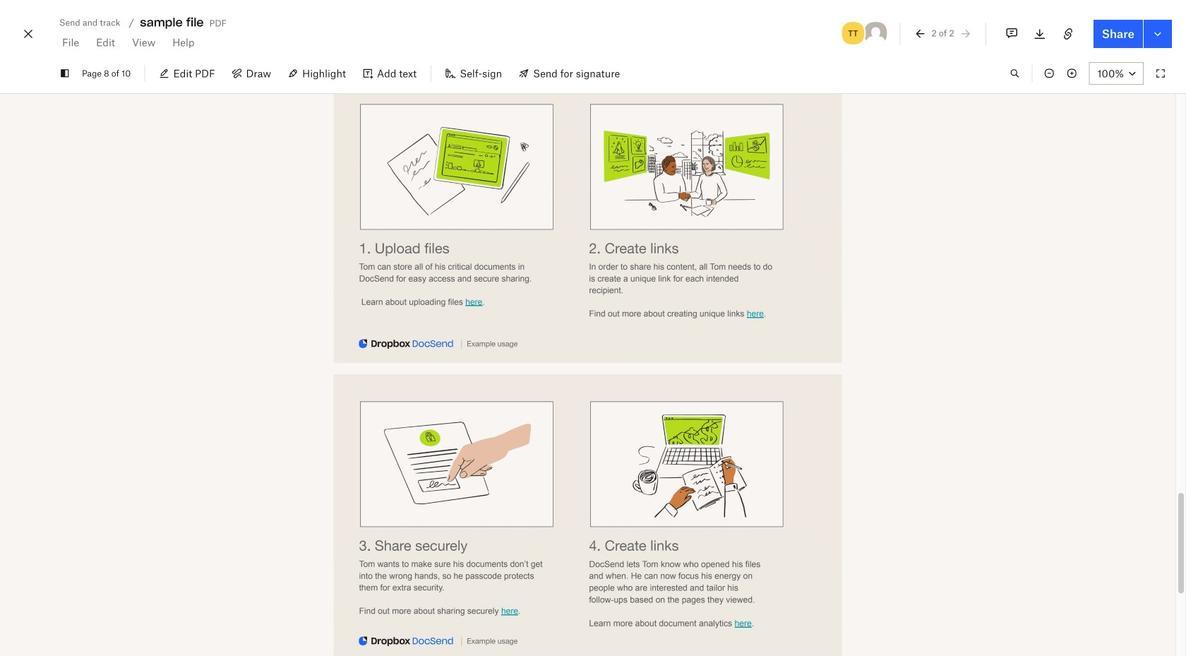 Task type: locate. For each thing, give the bounding box(es) containing it.
0 vertical spatial sample file.pdf image
[[334, 77, 842, 363]]

1 vertical spatial sample file.pdf image
[[334, 374, 842, 656]]

1 sample file.pdf image from the top
[[334, 77, 842, 363]]

close image
[[20, 23, 37, 45]]

sample file.pdf image
[[334, 77, 842, 363], [334, 374, 842, 656]]

2 sample file.pdf image from the top
[[334, 374, 842, 656]]



Task type: vqa. For each thing, say whether or not it's contained in the screenshot.
Sample File.Pdf image
yes



